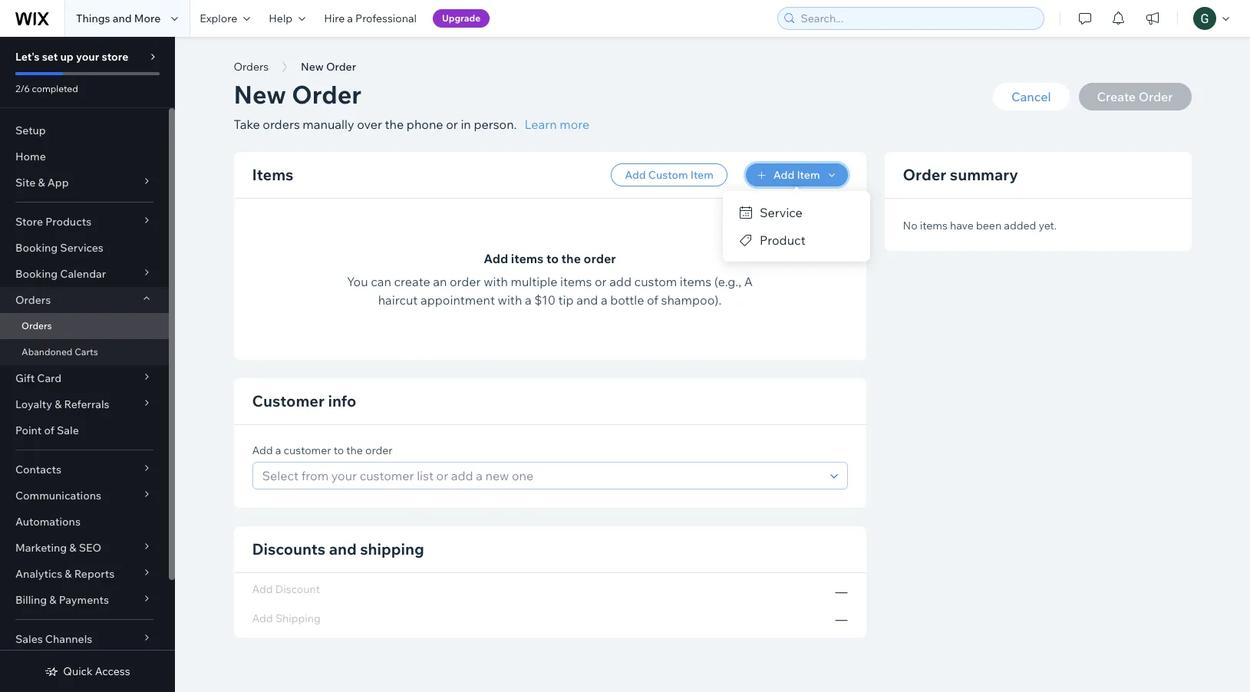 Task type: vqa. For each thing, say whether or not it's contained in the screenshot.
the top delete
no



Task type: locate. For each thing, give the bounding box(es) containing it.
orders inside orders button
[[234, 60, 269, 74]]

order down hire at top
[[326, 60, 356, 74]]

0 horizontal spatial item
[[691, 168, 714, 182]]

1 vertical spatial to
[[334, 444, 344, 458]]

customer
[[252, 392, 325, 411]]

1 vertical spatial booking
[[15, 267, 58, 281]]

loyalty & referrals button
[[0, 392, 169, 418]]

gift card button
[[0, 366, 169, 392]]

0 vertical spatial new
[[301, 60, 324, 74]]

with down multiple at the top of the page
[[498, 293, 522, 308]]

booking for booking calendar
[[15, 267, 58, 281]]

the right over
[[385, 117, 404, 132]]

analytics & reports
[[15, 567, 115, 581]]

store products button
[[0, 209, 169, 235]]

1 vertical spatial or
[[595, 274, 607, 290]]

to right customer at the bottom left of the page
[[334, 444, 344, 458]]

hire a professional link
[[315, 0, 426, 37]]

1 vertical spatial —
[[836, 612, 848, 627]]

to
[[547, 251, 559, 266], [334, 444, 344, 458]]

order for new order
[[326, 60, 356, 74]]

&
[[38, 176, 45, 190], [55, 398, 62, 412], [69, 541, 76, 555], [65, 567, 72, 581], [49, 594, 56, 607]]

2 horizontal spatial the
[[562, 251, 581, 266]]

& right site
[[38, 176, 45, 190]]

& right the loyalty
[[55, 398, 62, 412]]

to inside add items to the order you can create an order with multiple items or add custom items (e.g., a haircut appointment with a $10 tip and a bottle of shampoo).
[[547, 251, 559, 266]]

carts
[[75, 346, 98, 358]]

orders for orders popup button
[[15, 293, 51, 307]]

2 item from the left
[[797, 168, 821, 182]]

new down orders button
[[234, 79, 286, 110]]

0 vertical spatial —
[[836, 584, 848, 600]]

upgrade
[[442, 12, 481, 24]]

add for a
[[252, 444, 273, 458]]

order up no
[[903, 165, 947, 184]]

discounts
[[252, 540, 326, 559]]

cancel
[[1012, 89, 1052, 104]]

added
[[1005, 219, 1037, 233]]

order inside new order take orders manually over the phone or in person. learn more
[[292, 79, 362, 110]]

1 vertical spatial new
[[234, 79, 286, 110]]

1 vertical spatial of
[[44, 424, 54, 438]]

items up shampoo).
[[680, 274, 712, 290]]

items right no
[[921, 219, 948, 233]]

0 vertical spatial order
[[326, 60, 356, 74]]

orders
[[234, 60, 269, 74], [15, 293, 51, 307], [22, 320, 52, 332]]

loyalty & referrals
[[15, 398, 110, 412]]

0 vertical spatial of
[[647, 293, 659, 308]]

—
[[836, 584, 848, 600], [836, 612, 848, 627]]

of
[[647, 293, 659, 308], [44, 424, 54, 438]]

0 horizontal spatial new
[[234, 79, 286, 110]]

add left customer at the bottom left of the page
[[252, 444, 273, 458]]

help button
[[260, 0, 315, 37]]

of down custom
[[647, 293, 659, 308]]

site & app button
[[0, 170, 169, 196]]

2 horizontal spatial order
[[584, 251, 616, 266]]

point of sale
[[15, 424, 79, 438]]

order down new order
[[292, 79, 362, 110]]

0 horizontal spatial the
[[347, 444, 363, 458]]

let's set up your store
[[15, 50, 129, 64]]

service
[[760, 205, 803, 220]]

2 booking from the top
[[15, 267, 58, 281]]

order inside button
[[326, 60, 356, 74]]

or left add at the top
[[595, 274, 607, 290]]

item up service button
[[797, 168, 821, 182]]

add
[[625, 168, 646, 182], [774, 168, 795, 182], [484, 251, 509, 266], [252, 444, 273, 458]]

store
[[15, 215, 43, 229]]

the up tip
[[562, 251, 581, 266]]

custom
[[649, 168, 688, 182]]

summary
[[951, 165, 1019, 184]]

1 vertical spatial order
[[450, 274, 481, 290]]

1 vertical spatial the
[[562, 251, 581, 266]]

of left the sale
[[44, 424, 54, 438]]

& right billing
[[49, 594, 56, 607]]

orders inside orders link
[[22, 320, 52, 332]]

help
[[269, 12, 293, 25]]

more
[[560, 117, 590, 132]]

sales
[[15, 633, 43, 647]]

multiple
[[511, 274, 558, 290]]

order
[[584, 251, 616, 266], [450, 274, 481, 290], [366, 444, 393, 458]]

2 vertical spatial the
[[347, 444, 363, 458]]

1 horizontal spatial the
[[385, 117, 404, 132]]

booking inside popup button
[[15, 267, 58, 281]]

loyalty
[[15, 398, 52, 412]]

1 horizontal spatial and
[[329, 540, 357, 559]]

of inside add items to the order you can create an order with multiple items or add custom items (e.g., a haircut appointment with a $10 tip and a bottle of shampoo).
[[647, 293, 659, 308]]

create
[[394, 274, 431, 290]]

& inside marketing & seo popup button
[[69, 541, 76, 555]]

0 vertical spatial or
[[446, 117, 458, 132]]

shampoo).
[[662, 293, 722, 308]]

have
[[951, 219, 974, 233]]

orders up abandoned
[[22, 320, 52, 332]]

add up service
[[774, 168, 795, 182]]

2 horizontal spatial and
[[577, 293, 599, 308]]

orders up take
[[234, 60, 269, 74]]

add left custom
[[625, 168, 646, 182]]

tip
[[559, 293, 574, 308]]

new order
[[301, 60, 356, 74]]

appointment
[[421, 293, 495, 308]]

0 horizontal spatial of
[[44, 424, 54, 438]]

add inside "button"
[[774, 168, 795, 182]]

0 horizontal spatial or
[[446, 117, 458, 132]]

orders down booking calendar
[[15, 293, 51, 307]]

1 vertical spatial order
[[292, 79, 362, 110]]

0 horizontal spatial order
[[366, 444, 393, 458]]

new down help button
[[301, 60, 324, 74]]

phone
[[407, 117, 444, 132]]

add inside button
[[625, 168, 646, 182]]

an
[[433, 274, 447, 290]]

add items to the order you can create an order with multiple items or add custom items (e.g., a haircut appointment with a $10 tip and a bottle of shampoo).
[[347, 251, 753, 308]]

2 vertical spatial and
[[329, 540, 357, 559]]

0 vertical spatial orders
[[234, 60, 269, 74]]

over
[[357, 117, 382, 132]]

1 booking from the top
[[15, 241, 58, 255]]

new order button
[[293, 55, 364, 78]]

0 vertical spatial booking
[[15, 241, 58, 255]]

& inside analytics & reports popup button
[[65, 567, 72, 581]]

0 vertical spatial to
[[547, 251, 559, 266]]

2 vertical spatial order
[[903, 165, 947, 184]]

let's
[[15, 50, 40, 64]]

(e.g.,
[[715, 274, 742, 290]]

item right custom
[[691, 168, 714, 182]]

explore
[[200, 12, 238, 25]]

to up multiple at the top of the page
[[547, 251, 559, 266]]

marketing & seo
[[15, 541, 101, 555]]

person.
[[474, 117, 517, 132]]

list box containing service
[[723, 199, 871, 254]]

orders inside orders popup button
[[15, 293, 51, 307]]

0 horizontal spatial to
[[334, 444, 344, 458]]

order for new order take orders manually over the phone or in person. learn more
[[292, 79, 362, 110]]

orders button
[[226, 55, 277, 78]]

or inside add items to the order you can create an order with multiple items or add custom items (e.g., a haircut appointment with a $10 tip and a bottle of shampoo).
[[595, 274, 607, 290]]

& inside 'site & app' popup button
[[38, 176, 45, 190]]

marketing & seo button
[[0, 535, 169, 561]]

order
[[326, 60, 356, 74], [292, 79, 362, 110], [903, 165, 947, 184]]

or inside new order take orders manually over the phone or in person. learn more
[[446, 117, 458, 132]]

& left seo
[[69, 541, 76, 555]]

order up appointment
[[450, 274, 481, 290]]

add inside add items to the order you can create an order with multiple items or add custom items (e.g., a haircut appointment with a $10 tip and a bottle of shampoo).
[[484, 251, 509, 266]]

1 horizontal spatial to
[[547, 251, 559, 266]]

services
[[60, 241, 104, 255]]

0 vertical spatial the
[[385, 117, 404, 132]]

1 horizontal spatial item
[[797, 168, 821, 182]]

new inside button
[[301, 60, 324, 74]]

with left multiple at the top of the page
[[484, 274, 508, 290]]

quick access
[[63, 665, 130, 679]]

add up appointment
[[484, 251, 509, 266]]

0 horizontal spatial and
[[113, 12, 132, 25]]

new inside new order take orders manually over the phone or in person. learn more
[[234, 79, 286, 110]]

take
[[234, 117, 260, 132]]

in
[[461, 117, 471, 132]]

communications button
[[0, 483, 169, 509]]

things and more
[[76, 12, 161, 25]]

and
[[113, 12, 132, 25], [577, 293, 599, 308], [329, 540, 357, 559]]

0 vertical spatial and
[[113, 12, 132, 25]]

up
[[60, 50, 74, 64]]

and left shipping
[[329, 540, 357, 559]]

the right customer at the bottom left of the page
[[347, 444, 363, 458]]

1 horizontal spatial order
[[450, 274, 481, 290]]

service button
[[723, 199, 871, 227]]

items
[[252, 165, 294, 184]]

order right customer at the bottom left of the page
[[366, 444, 393, 458]]

& inside the billing & payments dropdown button
[[49, 594, 56, 607]]

1 horizontal spatial of
[[647, 293, 659, 308]]

order up add at the top
[[584, 251, 616, 266]]

contacts
[[15, 463, 61, 477]]

or left in at the top
[[446, 117, 458, 132]]

a right hire at top
[[347, 12, 353, 25]]

1 — from the top
[[836, 584, 848, 600]]

1 item from the left
[[691, 168, 714, 182]]

a left $10
[[525, 293, 532, 308]]

list box
[[723, 199, 871, 254]]

2 vertical spatial orders
[[22, 320, 52, 332]]

sales channels
[[15, 633, 92, 647]]

1 vertical spatial orders
[[15, 293, 51, 307]]

2 vertical spatial order
[[366, 444, 393, 458]]

a
[[347, 12, 353, 25], [525, 293, 532, 308], [601, 293, 608, 308], [276, 444, 281, 458]]

& left reports
[[65, 567, 72, 581]]

1 horizontal spatial or
[[595, 274, 607, 290]]

& inside loyalty & referrals dropdown button
[[55, 398, 62, 412]]

add for custom
[[625, 168, 646, 182]]

booking down the booking services
[[15, 267, 58, 281]]

referrals
[[64, 398, 110, 412]]

item
[[691, 168, 714, 182], [797, 168, 821, 182]]

& for analytics
[[65, 567, 72, 581]]

orders for orders button
[[234, 60, 269, 74]]

and left more
[[113, 12, 132, 25]]

1 vertical spatial with
[[498, 293, 522, 308]]

2/6 completed
[[15, 83, 78, 94]]

and right tip
[[577, 293, 599, 308]]

& for site
[[38, 176, 45, 190]]

no
[[903, 219, 918, 233]]

1 vertical spatial and
[[577, 293, 599, 308]]

1 horizontal spatial new
[[301, 60, 324, 74]]

booking down store
[[15, 241, 58, 255]]

professional
[[356, 12, 417, 25]]



Task type: describe. For each thing, give the bounding box(es) containing it.
add for items
[[484, 251, 509, 266]]

learn
[[525, 117, 557, 132]]

analytics & reports button
[[0, 561, 169, 587]]

card
[[37, 372, 62, 385]]

quick
[[63, 665, 93, 679]]

access
[[95, 665, 130, 679]]

booking services link
[[0, 235, 169, 261]]

gift card
[[15, 372, 62, 385]]

add for item
[[774, 168, 795, 182]]

customer info
[[252, 392, 357, 411]]

& for loyalty
[[55, 398, 62, 412]]

2/6
[[15, 83, 30, 94]]

setup link
[[0, 117, 169, 144]]

abandoned
[[22, 346, 73, 358]]

item inside button
[[691, 168, 714, 182]]

upgrade button
[[433, 9, 490, 28]]

automations
[[15, 515, 81, 529]]

app
[[47, 176, 69, 190]]

booking calendar
[[15, 267, 106, 281]]

site & app
[[15, 176, 69, 190]]

Search... field
[[797, 8, 1040, 29]]

Select from your customer list or add a new one field
[[258, 463, 826, 489]]

items up tip
[[561, 274, 592, 290]]

products
[[45, 215, 92, 229]]

marketing
[[15, 541, 67, 555]]

item inside "button"
[[797, 168, 821, 182]]

been
[[977, 219, 1002, 233]]

analytics
[[15, 567, 62, 581]]

sidebar element
[[0, 37, 175, 693]]

site
[[15, 176, 36, 190]]

sale
[[57, 424, 79, 438]]

items up multiple at the top of the page
[[511, 251, 544, 266]]

calendar
[[60, 267, 106, 281]]

billing
[[15, 594, 47, 607]]

set
[[42, 50, 58, 64]]

booking services
[[15, 241, 104, 255]]

orders button
[[0, 287, 169, 313]]

sales channels button
[[0, 627, 169, 653]]

can
[[371, 274, 392, 290]]

a
[[745, 274, 753, 290]]

booking for booking services
[[15, 241, 58, 255]]

discounts and shipping
[[252, 540, 425, 559]]

custom
[[635, 274, 677, 290]]

a left customer at the bottom left of the page
[[276, 444, 281, 458]]

things
[[76, 12, 110, 25]]

seo
[[79, 541, 101, 555]]

order summary
[[903, 165, 1019, 184]]

product button
[[723, 227, 871, 254]]

abandoned carts
[[22, 346, 98, 358]]

the inside new order take orders manually over the phone or in person. learn more
[[385, 117, 404, 132]]

point
[[15, 424, 42, 438]]

you
[[347, 274, 368, 290]]

of inside sidebar element
[[44, 424, 54, 438]]

0 vertical spatial with
[[484, 274, 508, 290]]

& for marketing
[[69, 541, 76, 555]]

and for more
[[113, 12, 132, 25]]

add custom item button
[[611, 164, 728, 187]]

a left bottle
[[601, 293, 608, 308]]

the inside add items to the order you can create an order with multiple items or add custom items (e.g., a haircut appointment with a $10 tip and a bottle of shampoo).
[[562, 251, 581, 266]]

add a customer to the order
[[252, 444, 393, 458]]

add custom item
[[625, 168, 714, 182]]

contacts button
[[0, 457, 169, 483]]

new for new order take orders manually over the phone or in person. learn more
[[234, 79, 286, 110]]

more
[[134, 12, 161, 25]]

and for shipping
[[329, 540, 357, 559]]

new for new order
[[301, 60, 324, 74]]

payments
[[59, 594, 109, 607]]

yet.
[[1039, 219, 1058, 233]]

communications
[[15, 489, 101, 503]]

and inside add items to the order you can create an order with multiple items or add custom items (e.g., a haircut appointment with a $10 tip and a bottle of shampoo).
[[577, 293, 599, 308]]

bottle
[[611, 293, 645, 308]]

automations link
[[0, 509, 169, 535]]

haircut
[[378, 293, 418, 308]]

0 vertical spatial order
[[584, 251, 616, 266]]

home link
[[0, 144, 169, 170]]

billing & payments
[[15, 594, 109, 607]]

info
[[328, 392, 357, 411]]

manually
[[303, 117, 354, 132]]

add item button
[[746, 164, 848, 187]]

2 — from the top
[[836, 612, 848, 627]]

booking calendar button
[[0, 261, 169, 287]]

abandoned carts link
[[0, 339, 169, 366]]

add item
[[774, 168, 821, 182]]

& for billing
[[49, 594, 56, 607]]

hire a professional
[[324, 12, 417, 25]]

store
[[102, 50, 129, 64]]

learn more link
[[525, 115, 590, 134]]

billing & payments button
[[0, 587, 169, 614]]

new order take orders manually over the phone or in person. learn more
[[234, 79, 590, 132]]

reports
[[74, 567, 115, 581]]

orders for orders link
[[22, 320, 52, 332]]

$10
[[535, 293, 556, 308]]

hire
[[324, 12, 345, 25]]



